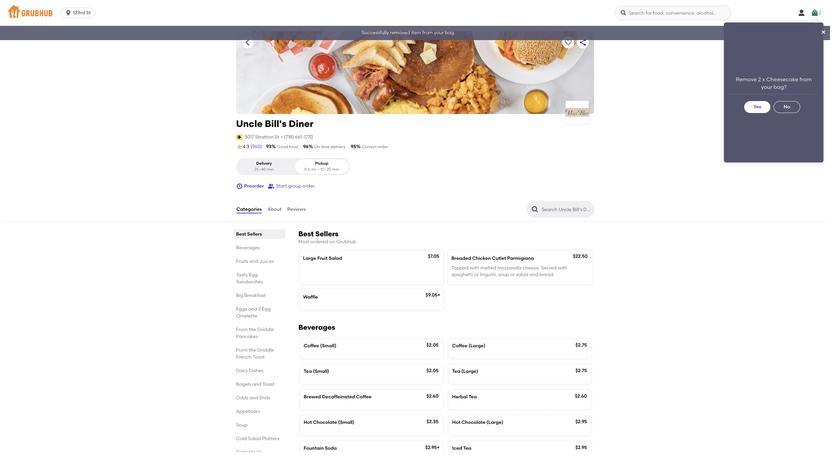 Task type: vqa. For each thing, say whether or not it's contained in the screenshot.
the rightmost us
no



Task type: locate. For each thing, give the bounding box(es) containing it.
0 horizontal spatial svg image
[[811, 9, 819, 17]]

caret left icon image
[[244, 38, 252, 46]]

0 horizontal spatial your
[[434, 30, 444, 36]]

0 horizontal spatial salad
[[248, 436, 261, 442]]

griddle up pancakes
[[257, 327, 274, 333]]

your left 'bag.'
[[434, 30, 444, 36]]

griddle
[[257, 327, 274, 333], [257, 348, 274, 353]]

correct order
[[362, 145, 388, 149]]

the inside "from the griddle pancakes"
[[249, 327, 256, 333]]

1 $2.75 from the top
[[576, 342, 587, 348]]

$2.75 for coffee (large)
[[576, 342, 587, 348]]

1 vertical spatial beverages
[[299, 323, 335, 331]]

0 vertical spatial svg image
[[811, 9, 819, 17]]

2 inside 2 button
[[819, 10, 822, 16]]

sellers down categories button
[[247, 231, 262, 237]]

and right bagels
[[253, 382, 261, 387]]

2 $2.60 from the left
[[575, 394, 587, 399]]

0 vertical spatial salad
[[329, 256, 342, 261]]

griddle down "from the griddle pancakes"
[[257, 348, 274, 353]]

with right served
[[558, 265, 568, 271]]

no
[[784, 104, 791, 110]]

appetizers
[[236, 409, 260, 415]]

(small) down decaffeinated
[[338, 420, 355, 426]]

from for from the griddle pancakes
[[236, 327, 248, 333]]

0 vertical spatial from
[[236, 327, 248, 333]]

x
[[763, 76, 766, 82]]

661-
[[295, 134, 304, 140]]

large fruit salad
[[303, 256, 342, 261]]

yes
[[754, 104, 762, 110]]

1 min from the left
[[267, 167, 274, 172]]

2 button
[[811, 7, 822, 19]]

pancakes
[[236, 334, 258, 340]]

order right the correct
[[378, 145, 388, 149]]

cold salad platters
[[236, 436, 280, 442]]

0 vertical spatial order
[[378, 145, 388, 149]]

(small) for coffee (small)
[[320, 343, 337, 349]]

parmigiana
[[508, 256, 534, 261]]

1 $2.05 from the top
[[427, 342, 439, 348]]

1 vertical spatial st
[[275, 134, 279, 140]]

2 horizontal spatial 2
[[819, 10, 822, 16]]

search icon image
[[531, 206, 539, 214]]

etc.
[[779, 103, 787, 109]]

from for from the griddle french toast
[[236, 348, 248, 353]]

sellers
[[316, 230, 339, 238], [247, 231, 262, 237]]

• left (718)
[[281, 134, 283, 140]]

1 horizontal spatial egg
[[262, 306, 271, 312]]

chocolate down herbal tea
[[462, 420, 486, 426]]

min
[[267, 167, 274, 172], [332, 167, 340, 172]]

(small) for tea (small)
[[313, 369, 329, 374]]

ordered
[[311, 239, 328, 245]]

0 vertical spatial $2.05
[[427, 342, 439, 348]]

best for best sellers
[[236, 231, 246, 237]]

1 vertical spatial $2.75
[[576, 368, 587, 374]]

1 horizontal spatial your
[[762, 84, 773, 90]]

0 horizontal spatial from
[[423, 30, 433, 36]]

and
[[250, 259, 258, 264], [530, 272, 539, 278], [248, 306, 257, 312], [253, 382, 261, 387], [250, 395, 259, 401]]

chocolate
[[313, 420, 337, 426], [462, 420, 486, 426]]

best down categories button
[[236, 231, 246, 237]]

chocolate for (small)
[[313, 420, 337, 426]]

min right 10–20
[[332, 167, 340, 172]]

beverages up coffee (small)
[[299, 323, 335, 331]]

egg
[[249, 272, 258, 278], [262, 306, 271, 312]]

and left 3
[[248, 306, 257, 312]]

bag.
[[445, 30, 455, 36]]

chocolate for (large)
[[462, 420, 486, 426]]

chocolate up 'fountain soda'
[[313, 420, 337, 426]]

(small) up tea (small)
[[320, 343, 337, 349]]

and for bagels and toast
[[253, 382, 261, 387]]

1 vertical spatial +
[[437, 445, 440, 451]]

sellers inside best sellers most ordered on grubhub
[[316, 230, 339, 238]]

$9.05 +
[[426, 293, 441, 298]]

toast up "ends"
[[263, 382, 275, 387]]

griddle inside from the griddle french toast
[[257, 348, 274, 353]]

0 vertical spatial the
[[249, 327, 256, 333]]

0 horizontal spatial sellers
[[247, 231, 262, 237]]

best up most on the left of page
[[299, 230, 314, 238]]

salad right fruit
[[329, 256, 342, 261]]

0 vertical spatial +
[[438, 293, 441, 298]]

start group order
[[276, 183, 315, 189]]

25–40
[[254, 167, 266, 172]]

2 the from the top
[[249, 348, 256, 353]]

tea right iced
[[464, 446, 472, 451]]

1 horizontal spatial 2
[[759, 76, 762, 82]]

remove
[[737, 76, 757, 82]]

0 vertical spatial toast
[[253, 354, 265, 360]]

group
[[288, 183, 302, 189]]

with down chicken
[[470, 265, 479, 271]]

sellers for best sellers
[[247, 231, 262, 237]]

123rd
[[73, 10, 85, 16]]

svg image inside preorder button
[[236, 183, 243, 190]]

0 horizontal spatial with
[[470, 265, 479, 271]]

fountain soda
[[304, 446, 337, 451]]

order
[[378, 145, 388, 149], [303, 183, 315, 189]]

cheesecake up bag?
[[767, 76, 799, 82]]

2 min from the left
[[332, 167, 340, 172]]

0.6
[[304, 167, 310, 172]]

from the griddle pancakes
[[236, 327, 274, 340]]

griddle inside "from the griddle pancakes"
[[257, 327, 274, 333]]

big breakfast
[[236, 293, 266, 298]]

1 vertical spatial the
[[249, 348, 256, 353]]

fruit
[[318, 256, 328, 261]]

1 vertical spatial order
[[303, 183, 315, 189]]

1 the from the top
[[249, 327, 256, 333]]

the up pancakes
[[249, 327, 256, 333]]

• (718) 661-1770
[[281, 134, 313, 140]]

0 horizontal spatial egg
[[249, 272, 258, 278]]

hot for hot chocolate (large)
[[452, 420, 461, 426]]

2 griddle from the top
[[257, 348, 274, 353]]

2 $2.05 from the top
[[427, 368, 439, 374]]

1 horizontal spatial •
[[318, 167, 319, 172]]

spaghetti
[[452, 272, 473, 278]]

2 hot from the left
[[452, 420, 461, 426]]

2 horizontal spatial coffee
[[452, 343, 468, 349]]

96
[[303, 144, 309, 150]]

1 vertical spatial your
[[762, 84, 773, 90]]

0 horizontal spatial •
[[281, 134, 283, 140]]

0 horizontal spatial hot
[[304, 420, 312, 426]]

save this restaurant image
[[565, 38, 573, 46]]

with
[[470, 265, 479, 271], [558, 265, 568, 271]]

delivery 25–40 min
[[254, 161, 274, 172]]

2 vertical spatial (large)
[[487, 420, 504, 426]]

beverages down best sellers
[[236, 245, 260, 251]]

1 horizontal spatial order
[[378, 145, 388, 149]]

svg image
[[798, 9, 806, 17], [65, 10, 72, 16], [621, 10, 628, 16], [236, 183, 243, 190]]

pickup
[[315, 161, 329, 166]]

about button
[[267, 198, 282, 222]]

1 horizontal spatial salad
[[329, 256, 342, 261]]

your
[[434, 30, 444, 36], [762, 84, 773, 90]]

dairy dishes
[[236, 368, 264, 374]]

iced tea
[[452, 446, 472, 451]]

0 horizontal spatial coffee
[[304, 343, 319, 349]]

and right fruits
[[250, 259, 258, 264]]

salad
[[516, 272, 529, 278]]

0 vertical spatial griddle
[[257, 327, 274, 333]]

$2.35
[[427, 419, 439, 425]]

95
[[351, 144, 356, 150]]

2 or from the left
[[511, 272, 515, 278]]

categories button
[[236, 198, 262, 222]]

and for odds and ends
[[250, 395, 259, 401]]

0 vertical spatial (large)
[[469, 343, 486, 349]]

0 horizontal spatial chocolate
[[313, 420, 337, 426]]

0 horizontal spatial st
[[86, 10, 91, 16]]

1 horizontal spatial cheesecake
[[767, 76, 799, 82]]

4.3
[[243, 144, 249, 150]]

egg inside tasty egg sandwiches
[[249, 272, 258, 278]]

from inside "from the griddle pancakes"
[[236, 327, 248, 333]]

big
[[236, 293, 243, 298]]

best
[[299, 230, 314, 238], [236, 231, 246, 237]]

0 vertical spatial st
[[86, 10, 91, 16]]

1 horizontal spatial min
[[332, 167, 340, 172]]

your down x on the top of page
[[762, 84, 773, 90]]

123rd st
[[73, 10, 91, 16]]

(small) down coffee (small)
[[313, 369, 329, 374]]

min inside delivery 25–40 min
[[267, 167, 274, 172]]

0 vertical spatial egg
[[249, 272, 258, 278]]

best inside best sellers most ordered on grubhub
[[299, 230, 314, 238]]

coffee
[[304, 343, 319, 349], [452, 343, 468, 349], [356, 394, 372, 400]]

and inside eggs and 3 egg omelette
[[248, 306, 257, 312]]

$2.60
[[427, 394, 439, 399], [575, 394, 587, 399]]

0 horizontal spatial or
[[474, 272, 479, 278]]

1 horizontal spatial hot
[[452, 420, 461, 426]]

1 horizontal spatial or
[[511, 272, 515, 278]]

2 vertical spatial (small)
[[338, 420, 355, 426]]

topped with melted mozzarella cheese. served with spaghetti or linguini, soup or salad and bread.
[[452, 265, 568, 278]]

1 horizontal spatial from
[[800, 76, 812, 82]]

from inside from the griddle french toast
[[236, 348, 248, 353]]

1 vertical spatial (large)
[[462, 369, 478, 374]]

the up french at the left bottom of the page
[[249, 348, 256, 353]]

$2.75
[[576, 342, 587, 348], [576, 368, 587, 374]]

egg up "sandwiches"
[[249, 272, 258, 278]]

delivery
[[331, 145, 346, 149]]

sellers up on
[[316, 230, 339, 238]]

toast up "dishes"
[[253, 354, 265, 360]]

0 vertical spatial (small)
[[320, 343, 337, 349]]

hot right $2.35
[[452, 420, 461, 426]]

hot for hot chocolate (small)
[[304, 420, 312, 426]]

1 horizontal spatial $2.60
[[575, 394, 587, 399]]

hot down brewed
[[304, 420, 312, 426]]

$2.05
[[427, 342, 439, 348], [427, 368, 439, 374]]

0 vertical spatial from
[[423, 30, 433, 36]]

on
[[314, 145, 320, 149]]

egg right 3
[[262, 306, 271, 312]]

st right 123rd
[[86, 10, 91, 16]]

from up french at the left bottom of the page
[[236, 348, 248, 353]]

or left linguini,
[[474, 272, 479, 278]]

coffee (small)
[[304, 343, 337, 349]]

2 $2.75 from the top
[[576, 368, 587, 374]]

$2.75 for tea (large)
[[576, 368, 587, 374]]

2 with from the left
[[558, 265, 568, 271]]

correct
[[362, 145, 377, 149]]

egg inside eggs and 3 egg omelette
[[262, 306, 271, 312]]

1 horizontal spatial svg image
[[821, 30, 827, 35]]

1 vertical spatial from
[[800, 76, 812, 82]]

$2.60 for herbal tea
[[575, 394, 587, 399]]

2 from from the top
[[236, 348, 248, 353]]

time
[[321, 145, 330, 149]]

coffee up tea (small)
[[304, 343, 319, 349]]

griddle for from the griddle pancakes
[[257, 327, 274, 333]]

1 horizontal spatial best
[[299, 230, 314, 238]]

svg image
[[811, 9, 819, 17], [821, 30, 827, 35]]

or down mozzarella
[[511, 272, 515, 278]]

1 horizontal spatial with
[[558, 265, 568, 271]]

order right group
[[303, 183, 315, 189]]

min down delivery on the top left of the page
[[267, 167, 274, 172]]

include utensils, etc.
[[742, 103, 787, 109]]

1 vertical spatial (small)
[[313, 369, 329, 374]]

1 griddle from the top
[[257, 327, 274, 333]]

0 vertical spatial $2.75
[[576, 342, 587, 348]]

1 vertical spatial griddle
[[257, 348, 274, 353]]

0 horizontal spatial min
[[267, 167, 274, 172]]

1 vertical spatial $2.05
[[427, 368, 439, 374]]

1 vertical spatial egg
[[262, 306, 271, 312]]

beverages
[[236, 245, 260, 251], [299, 323, 335, 331]]

coffee up tea (large)
[[452, 343, 468, 349]]

good food
[[277, 145, 298, 149]]

on
[[330, 239, 335, 245]]

salad right cold
[[248, 436, 261, 442]]

from up pancakes
[[236, 327, 248, 333]]

1 $2.60 from the left
[[427, 394, 439, 399]]

cheesecake link
[[737, 82, 765, 88]]

0 horizontal spatial $2.60
[[427, 394, 439, 399]]

2 chocolate from the left
[[462, 420, 486, 426]]

0 horizontal spatial order
[[303, 183, 315, 189]]

and down cheese.
[[530, 272, 539, 278]]

0 vertical spatial •
[[281, 134, 283, 140]]

1 chocolate from the left
[[313, 420, 337, 426]]

the inside from the griddle french toast
[[249, 348, 256, 353]]

tea
[[304, 369, 312, 374], [452, 369, 461, 374], [469, 394, 477, 400], [464, 446, 472, 451]]

• right mi
[[318, 167, 319, 172]]

french
[[236, 354, 252, 360]]

option group
[[236, 158, 350, 175]]

1 from from the top
[[236, 327, 248, 333]]

and left "ends"
[[250, 395, 259, 401]]

1 vertical spatial •
[[318, 167, 319, 172]]

salad
[[329, 256, 342, 261], [248, 436, 261, 442]]

tea (small)
[[304, 369, 329, 374]]

fruits
[[236, 259, 248, 264]]

st up good
[[275, 134, 279, 140]]

$2.05 for tea
[[427, 368, 439, 374]]

0 horizontal spatial beverages
[[236, 245, 260, 251]]

successfully
[[362, 30, 389, 36]]

$2.05 for coffee
[[427, 342, 439, 348]]

utensils,
[[760, 103, 778, 109]]

cheesecake up include
[[737, 82, 765, 88]]

0 horizontal spatial best
[[236, 231, 246, 237]]

1 vertical spatial from
[[236, 348, 248, 353]]

1 horizontal spatial sellers
[[316, 230, 339, 238]]

1 horizontal spatial chocolate
[[462, 420, 486, 426]]

+
[[438, 293, 441, 298], [437, 445, 440, 451]]

uncle
[[236, 118, 263, 129]]

1 with from the left
[[470, 265, 479, 271]]

+ for $2.95
[[437, 445, 440, 451]]

coffee right decaffeinated
[[356, 394, 372, 400]]

1 hot from the left
[[304, 420, 312, 426]]



Task type: describe. For each thing, give the bounding box(es) containing it.
the for french
[[249, 348, 256, 353]]

(718) 661-1770 button
[[284, 134, 313, 141]]

successfully removed item from your bag.
[[362, 30, 455, 36]]

cold
[[236, 436, 247, 442]]

$2.95 +
[[426, 445, 440, 451]]

uncle bill's diner
[[236, 118, 314, 129]]

large
[[303, 256, 316, 261]]

0 horizontal spatial 2
[[730, 82, 733, 88]]

the for pancakes
[[249, 327, 256, 333]]

fruits and juices
[[236, 259, 274, 264]]

from the griddle french toast
[[236, 348, 274, 360]]

$9.05
[[426, 293, 438, 298]]

reviews
[[287, 207, 306, 212]]

tea right herbal
[[469, 394, 477, 400]]

ends
[[260, 395, 270, 401]]

grubhub
[[336, 239, 357, 245]]

Search Uncle Bill's Diner search field
[[541, 207, 592, 213]]

and inside topped with melted mozzarella cheese. served with spaghetti or linguini, soup or salad and bread.
[[530, 272, 539, 278]]

removed
[[390, 30, 410, 36]]

$2.95 for hot chocolate (large)
[[576, 419, 587, 425]]

0 horizontal spatial cheesecake
[[737, 82, 765, 88]]

juices
[[260, 259, 274, 264]]

hot chocolate (large)
[[452, 420, 504, 426]]

save this restaurant button
[[563, 36, 574, 48]]

+ for $9.05
[[438, 293, 441, 298]]

tea up brewed
[[304, 369, 312, 374]]

1770
[[304, 134, 313, 140]]

bagels
[[236, 382, 251, 387]]

$7.05
[[428, 254, 440, 259]]

0 vertical spatial beverages
[[236, 245, 260, 251]]

no button
[[774, 101, 801, 113]]

served
[[541, 265, 557, 271]]

herbal tea
[[452, 394, 477, 400]]

(960)
[[251, 144, 262, 150]]

cheese.
[[523, 265, 540, 271]]

delivery
[[256, 161, 272, 166]]

cheesecake inside remove 2 x cheesecake from your bag?
[[767, 76, 799, 82]]

from inside remove 2 x cheesecake from your bag?
[[800, 76, 812, 82]]

bag?
[[774, 84, 787, 90]]

food
[[289, 145, 298, 149]]

order inside button
[[303, 183, 315, 189]]

brewed decaffeinated coffee
[[304, 394, 372, 400]]

and for fruits and juices
[[250, 259, 258, 264]]

soup
[[499, 272, 509, 278]]

1 horizontal spatial beverages
[[299, 323, 335, 331]]

brewed
[[304, 394, 321, 400]]

2 inside remove 2 x cheesecake from your bag?
[[759, 76, 762, 82]]

herbal
[[452, 394, 468, 400]]

topped
[[452, 265, 469, 271]]

toast inside from the griddle french toast
[[253, 354, 265, 360]]

fountain
[[304, 446, 324, 451]]

and for eggs and 3 egg omelette
[[248, 306, 257, 312]]

preorder button
[[236, 180, 264, 192]]

people icon image
[[268, 183, 275, 190]]

tea up herbal
[[452, 369, 461, 374]]

cutlet
[[492, 256, 506, 261]]

bill's
[[265, 118, 287, 129]]

Search for food, convenience, alcohol... search field
[[616, 6, 732, 20]]

option group containing delivery 25–40 min
[[236, 158, 350, 175]]

breaded
[[452, 256, 471, 261]]

breaded chicken cutlet parmigiana
[[452, 256, 534, 261]]

$22.50
[[573, 254, 588, 259]]

item
[[411, 30, 422, 36]]

pickup 0.6 mi • 10–20 min
[[304, 161, 340, 172]]

remove 2 x cheesecake from your bag? tooltip
[[725, 19, 824, 163]]

odds
[[236, 395, 248, 401]]

melted
[[481, 265, 497, 271]]

share icon image
[[579, 38, 587, 46]]

bread.
[[540, 272, 555, 278]]

start
[[276, 183, 287, 189]]

coffee (large)
[[452, 343, 486, 349]]

linguini,
[[480, 272, 497, 278]]

$2.60 for brewed decaffeinated coffee
[[427, 394, 439, 399]]

griddle for from the griddle french toast
[[257, 348, 274, 353]]

hot chocolate (small)
[[304, 420, 355, 426]]

$2.95 for iced tea
[[576, 445, 587, 451]]

star icon image
[[236, 144, 243, 150]]

min inside pickup 0.6 mi • 10–20 min
[[332, 167, 340, 172]]

• inside pickup 0.6 mi • 10–20 min
[[318, 167, 319, 172]]

1 horizontal spatial coffee
[[356, 394, 372, 400]]

svg image inside 123rd st button
[[65, 10, 72, 16]]

(large) for coffee (large)
[[469, 343, 486, 349]]

about
[[268, 207, 282, 212]]

1 horizontal spatial st
[[275, 134, 279, 140]]

1 or from the left
[[474, 272, 479, 278]]

platters
[[262, 436, 280, 442]]

iced
[[452, 446, 463, 451]]

sellers for best sellers most ordered on grubhub
[[316, 230, 339, 238]]

mozzarella
[[498, 265, 522, 271]]

subscription pass image
[[236, 135, 243, 140]]

decaffeinated
[[322, 394, 355, 400]]

breakfast
[[245, 293, 266, 298]]

tea (large)
[[452, 369, 478, 374]]

main navigation navigation
[[0, 0, 831, 26]]

(large) for tea (large)
[[462, 369, 478, 374]]

sandwiches
[[236, 279, 263, 285]]

uncle bill's diner logo image
[[566, 108, 589, 117]]

0 vertical spatial your
[[434, 30, 444, 36]]

your inside remove 2 x cheesecake from your bag?
[[762, 84, 773, 90]]

coffee for coffee (large)
[[452, 343, 468, 349]]

waffle
[[303, 295, 318, 300]]

dishes
[[249, 368, 264, 374]]

odds and ends
[[236, 395, 270, 401]]

st inside main navigation navigation
[[86, 10, 91, 16]]

tasty egg sandwiches
[[236, 272, 263, 285]]

1 vertical spatial toast
[[263, 382, 275, 387]]

eggs and 3 egg omelette
[[236, 306, 271, 319]]

yes button
[[745, 101, 771, 113]]

3017 stratton st
[[245, 134, 279, 140]]

1 vertical spatial svg image
[[821, 30, 827, 35]]

best for best sellers most ordered on grubhub
[[299, 230, 314, 238]]

coffee for coffee (small)
[[304, 343, 319, 349]]

good
[[277, 145, 288, 149]]

1 vertical spatial salad
[[248, 436, 261, 442]]

svg image inside 2 button
[[811, 9, 819, 17]]

stratton
[[255, 134, 274, 140]]

preorder
[[244, 183, 264, 189]]

on time delivery
[[314, 145, 346, 149]]

best sellers
[[236, 231, 262, 237]]

mi
[[312, 167, 316, 172]]

start group order button
[[268, 180, 315, 192]]

best sellers most ordered on grubhub
[[299, 230, 357, 245]]

dairy
[[236, 368, 248, 374]]



